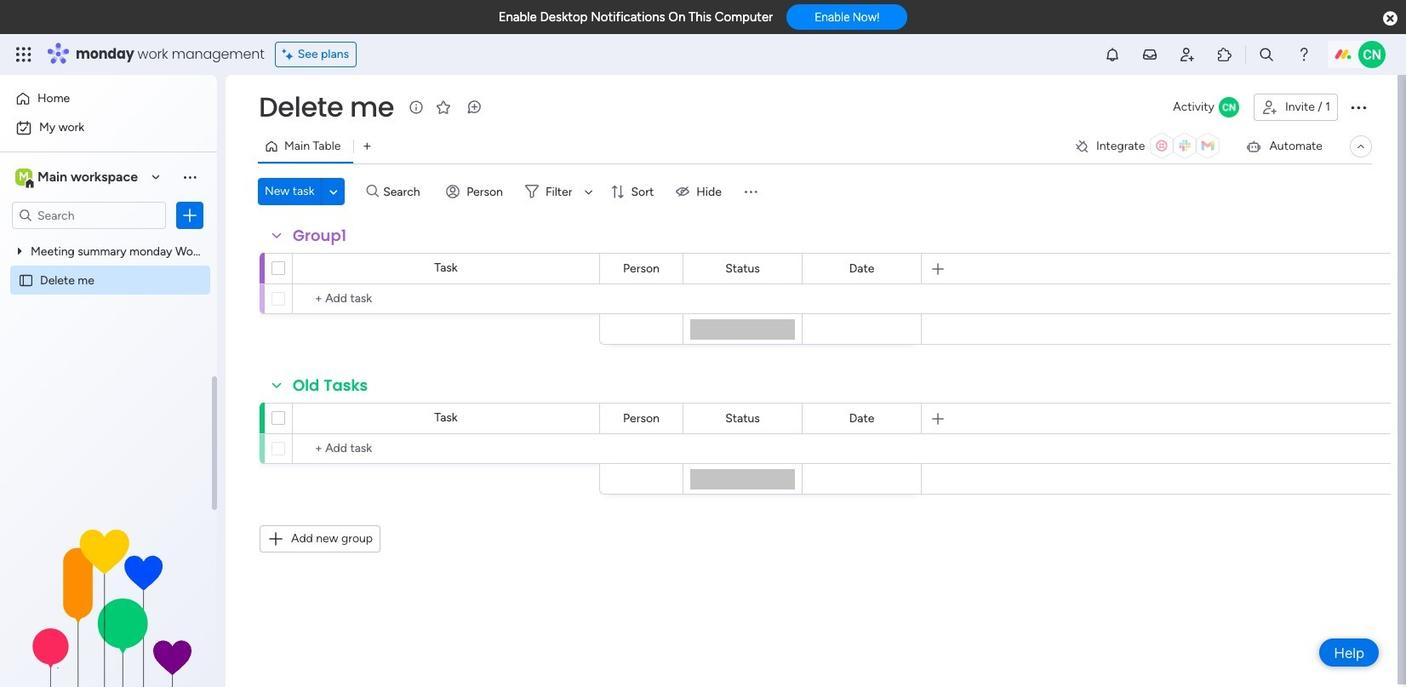 Task type: describe. For each thing, give the bounding box(es) containing it.
lottie animation element
[[0, 515, 217, 687]]

0 vertical spatial + add task text field
[[301, 289, 592, 309]]

Search field
[[379, 180, 430, 203]]

notifications image
[[1104, 46, 1121, 63]]

invite members image
[[1179, 46, 1196, 63]]

arrow down image
[[578, 181, 599, 202]]

lottie animation image
[[0, 515, 217, 687]]

collapse board header image
[[1354, 140, 1368, 153]]

angle down image
[[330, 185, 338, 198]]

search everything image
[[1258, 46, 1275, 63]]

public board image
[[18, 272, 34, 288]]

cool name image
[[1359, 41, 1386, 68]]

dapulse close image
[[1383, 10, 1398, 27]]

1 horizontal spatial options image
[[1348, 97, 1369, 117]]

board activity image
[[1219, 97, 1239, 117]]

update feed image
[[1142, 46, 1159, 63]]



Task type: locate. For each thing, give the bounding box(es) containing it.
start a board discussion image
[[466, 99, 483, 116]]

caret right image
[[18, 245, 25, 257]]

2 option from the top
[[10, 114, 207, 141]]

menu image
[[181, 169, 198, 186]]

select product image
[[15, 46, 32, 63]]

show board description image
[[406, 99, 427, 116]]

list box
[[0, 0, 223, 524]]

1 vertical spatial + add task text field
[[301, 438, 592, 459]]

workspace selection element
[[12, 163, 146, 191]]

add view image
[[364, 140, 371, 153]]

1 option from the top
[[10, 85, 207, 112]]

0 horizontal spatial options image
[[181, 207, 198, 224]]

menu image
[[742, 183, 759, 200]]

Search in workspace field
[[36, 206, 142, 225]]

see plans image
[[282, 45, 298, 64]]

+ Add task text field
[[301, 289, 592, 309], [301, 438, 592, 459]]

option
[[10, 85, 207, 112], [10, 114, 207, 141]]

0 vertical spatial option
[[10, 85, 207, 112]]

options image up collapse board header icon
[[1348, 97, 1369, 117]]

monday marketplace image
[[1217, 46, 1234, 63]]

options image down menu image
[[181, 207, 198, 224]]

add to favorites image
[[435, 98, 452, 115]]

help image
[[1296, 46, 1313, 63]]

1 vertical spatial options image
[[181, 207, 198, 224]]

v2 search image
[[366, 182, 379, 201]]

0 vertical spatial options image
[[1348, 97, 1369, 117]]

options image
[[1348, 97, 1369, 117], [181, 207, 198, 224]]

None field
[[255, 89, 398, 125], [289, 225, 351, 247], [619, 259, 664, 278], [721, 259, 764, 278], [845, 259, 879, 278], [289, 375, 372, 397], [619, 409, 664, 428], [721, 409, 764, 428], [845, 409, 879, 428], [255, 89, 398, 125], [289, 225, 351, 247], [619, 259, 664, 278], [721, 259, 764, 278], [845, 259, 879, 278], [289, 375, 372, 397], [619, 409, 664, 428], [721, 409, 764, 428], [845, 409, 879, 428]]

1 vertical spatial option
[[10, 114, 207, 141]]



Task type: vqa. For each thing, say whether or not it's contained in the screenshot.
Public board icon
yes



